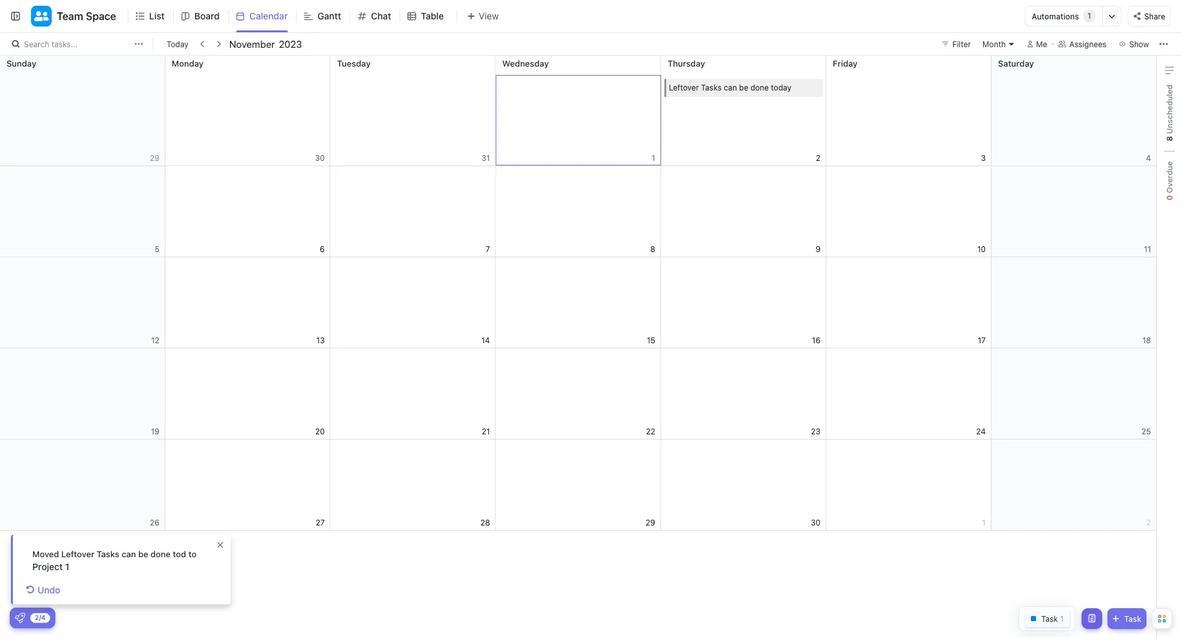 Task type: vqa. For each thing, say whether or not it's contained in the screenshot.
topmost s
no



Task type: locate. For each thing, give the bounding box(es) containing it.
1 horizontal spatial can
[[724, 83, 738, 92]]

share button
[[1129, 6, 1171, 27]]

month button
[[979, 36, 1020, 52]]

1 horizontal spatial be
[[740, 83, 749, 92]]

tod
[[173, 549, 186, 559]]

1 vertical spatial done
[[151, 549, 171, 559]]

assignees
[[1070, 39, 1107, 48]]

be left today
[[740, 83, 749, 92]]

8
[[1166, 136, 1175, 141], [651, 245, 656, 254]]

0 vertical spatial tasks
[[702, 83, 722, 92]]

board
[[194, 11, 220, 21]]

0 vertical spatial 8
[[1166, 136, 1175, 141]]

search tasks...
[[24, 39, 78, 48]]

leftover down thursday
[[669, 83, 699, 92]]

1 inside moved leftover tasks can be done tod to project 1
[[65, 561, 69, 572]]

1 horizontal spatial 30
[[811, 518, 821, 527]]

1 vertical spatial 2
[[1147, 518, 1152, 527]]

9
[[816, 245, 821, 254]]

can inside grid
[[724, 83, 738, 92]]

today
[[167, 39, 189, 48]]

19
[[151, 427, 160, 436]]

1 vertical spatial leftover
[[61, 549, 94, 559]]

0 vertical spatial 29
[[150, 154, 160, 163]]

3 row from the top
[[0, 257, 1158, 348]]

can left tod
[[122, 549, 136, 559]]

0 horizontal spatial leftover
[[61, 549, 94, 559]]

4 row from the top
[[0, 348, 1158, 440]]

row
[[0, 56, 1158, 166], [0, 166, 1158, 257], [0, 257, 1158, 348], [0, 348, 1158, 440], [0, 440, 1158, 531]]

28
[[481, 518, 490, 527]]

table
[[421, 11, 444, 21]]

gantt
[[318, 11, 341, 21]]

1 horizontal spatial 8
[[1166, 136, 1175, 141]]

0 horizontal spatial 8
[[651, 245, 656, 254]]

26
[[150, 518, 160, 527]]

18
[[1143, 336, 1152, 345]]

overdue
[[1166, 161, 1175, 195]]

list
[[149, 11, 165, 21]]

2 row from the top
[[0, 166, 1158, 257]]

0 vertical spatial 2
[[816, 154, 821, 163]]

29
[[150, 154, 160, 163], [646, 518, 656, 527]]

0 horizontal spatial tasks
[[97, 549, 119, 559]]

search
[[24, 39, 49, 48]]

10
[[978, 245, 987, 254]]

0 horizontal spatial be
[[138, 549, 148, 559]]

0 horizontal spatial done
[[151, 549, 171, 559]]

leftover tasks can be done today
[[669, 83, 792, 92]]

onboarding checklist button image
[[15, 613, 25, 623]]

view button
[[457, 8, 503, 24]]

leftover
[[669, 83, 699, 92], [61, 549, 94, 559]]

0 vertical spatial can
[[724, 83, 738, 92]]

automations
[[1033, 12, 1080, 21]]

1 horizontal spatial leftover
[[669, 83, 699, 92]]

30
[[315, 154, 325, 163], [811, 518, 821, 527]]

calendar link
[[250, 0, 293, 32]]

1 vertical spatial tasks
[[97, 549, 119, 559]]

row containing 12
[[0, 257, 1158, 348]]

grid
[[0, 56, 1158, 638]]

1 horizontal spatial done
[[751, 83, 769, 92]]

12
[[151, 336, 160, 345]]

1 vertical spatial be
[[138, 549, 148, 559]]

show button
[[1116, 36, 1154, 52]]

0 horizontal spatial can
[[122, 549, 136, 559]]

board link
[[194, 0, 225, 32]]

done
[[751, 83, 769, 92], [151, 549, 171, 559]]

onboarding checklist button element
[[15, 613, 25, 623]]

1 horizontal spatial 29
[[646, 518, 656, 527]]

0 vertical spatial done
[[751, 83, 769, 92]]

1 horizontal spatial 2
[[1147, 518, 1152, 527]]

share
[[1145, 12, 1166, 21]]

moved
[[32, 549, 59, 559]]

5
[[155, 245, 160, 254]]

task
[[1125, 614, 1142, 623]]

november
[[229, 38, 275, 49]]

can left today
[[724, 83, 738, 92]]

done left tod
[[151, 549, 171, 559]]

tasks
[[702, 83, 722, 92], [97, 549, 119, 559]]

november 2023
[[229, 38, 302, 49]]

done left today
[[751, 83, 769, 92]]

be
[[740, 83, 749, 92], [138, 549, 148, 559]]

0 vertical spatial be
[[740, 83, 749, 92]]

1 vertical spatial 30
[[811, 518, 821, 527]]

leftover right moved
[[61, 549, 94, 559]]

0 horizontal spatial 30
[[315, 154, 325, 163]]

21
[[482, 427, 490, 436]]

1 vertical spatial can
[[122, 549, 136, 559]]

sunday
[[6, 58, 36, 68]]

1 vertical spatial 8
[[651, 245, 656, 254]]

25
[[1142, 427, 1152, 436]]

tasks inside moved leftover tasks can be done tod to project 1
[[97, 549, 119, 559]]

row containing 5
[[0, 166, 1158, 257]]

1 horizontal spatial tasks
[[702, 83, 722, 92]]

0 vertical spatial leftover
[[669, 83, 699, 92]]

31
[[482, 154, 490, 163]]

table link
[[421, 0, 449, 32]]

tasks right moved
[[97, 549, 119, 559]]

2
[[816, 154, 821, 163], [1147, 518, 1152, 527]]

be left tod
[[138, 549, 148, 559]]

leftover inside grid
[[669, 83, 699, 92]]

me
[[1037, 39, 1048, 48]]

tasks down thursday
[[702, 83, 722, 92]]

today
[[772, 83, 792, 92]]

calendar
[[250, 11, 288, 21]]

5 row from the top
[[0, 440, 1158, 531]]

can
[[724, 83, 738, 92], [122, 549, 136, 559]]

1 row from the top
[[0, 56, 1158, 166]]

14
[[482, 336, 490, 345]]

saturday
[[999, 58, 1035, 68]]

1
[[1088, 11, 1092, 20], [652, 154, 656, 163], [983, 518, 987, 527], [65, 561, 69, 572]]

leftover inside moved leftover tasks can be done tod to project 1
[[61, 549, 94, 559]]

today button
[[164, 37, 191, 50]]

project
[[32, 561, 63, 572]]

2/4
[[35, 614, 46, 621]]



Task type: describe. For each thing, give the bounding box(es) containing it.
Search tasks... text field
[[24, 35, 131, 53]]

can inside moved leftover tasks can be done tod to project 1
[[122, 549, 136, 559]]

15
[[647, 336, 656, 345]]

13
[[317, 336, 325, 345]]

assignees button
[[1053, 36, 1113, 52]]

22
[[646, 427, 656, 436]]

4
[[1147, 154, 1152, 163]]

month
[[983, 39, 1007, 48]]

user friends image
[[34, 10, 49, 22]]

filter
[[953, 39, 972, 48]]

27
[[316, 518, 325, 527]]

me button
[[1023, 36, 1053, 52]]

0 horizontal spatial 2
[[816, 154, 821, 163]]

chat
[[371, 11, 391, 21]]

space
[[86, 10, 116, 22]]

friday
[[833, 58, 858, 68]]

chat link
[[371, 0, 397, 32]]

0 vertical spatial 30
[[315, 154, 325, 163]]

be inside moved leftover tasks can be done tod to project 1
[[138, 549, 148, 559]]

list link
[[149, 0, 170, 32]]

row containing leftover tasks can be done today
[[0, 56, 1158, 166]]

done inside moved leftover tasks can be done tod to project 1
[[151, 549, 171, 559]]

be inside row
[[740, 83, 749, 92]]

show
[[1130, 39, 1150, 48]]

tuesday
[[337, 58, 371, 68]]

16
[[813, 336, 821, 345]]

filter button
[[938, 36, 977, 52]]

23
[[812, 427, 821, 436]]

17
[[979, 336, 987, 345]]

undo
[[37, 585, 60, 595]]

tasks...
[[51, 39, 78, 48]]

6
[[320, 245, 325, 254]]

3
[[982, 154, 987, 163]]

0
[[1166, 195, 1175, 200]]

grid containing sunday
[[0, 56, 1158, 638]]

0 horizontal spatial 29
[[150, 154, 160, 163]]

unscheduled
[[1166, 85, 1175, 136]]

row containing 26
[[0, 440, 1158, 531]]

team space
[[57, 10, 116, 22]]

view
[[479, 11, 499, 21]]

gantt link
[[318, 0, 347, 32]]

to
[[189, 549, 197, 559]]

2023
[[279, 38, 302, 49]]

row containing 19
[[0, 348, 1158, 440]]

team space button
[[52, 2, 116, 30]]

20
[[315, 427, 325, 436]]

11
[[1145, 245, 1152, 254]]

1 vertical spatial 29
[[646, 518, 656, 527]]

wednesday
[[503, 58, 549, 68]]

tasks inside grid
[[702, 83, 722, 92]]

moved leftover tasks can be done tod to project 1
[[32, 549, 197, 572]]

thursday
[[668, 58, 706, 68]]

monday
[[172, 58, 204, 68]]

24
[[977, 427, 987, 436]]

7
[[486, 245, 490, 254]]

team
[[57, 10, 83, 22]]



